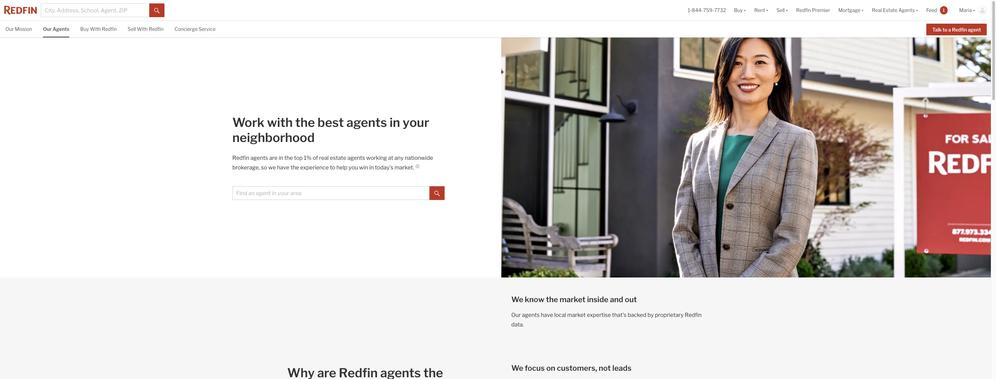 Task type: locate. For each thing, give the bounding box(es) containing it.
proprietary
[[655, 312, 684, 319]]

1 vertical spatial in
[[279, 155, 283, 161]]

0 vertical spatial agents
[[899, 7, 915, 13]]

talk
[[933, 27, 942, 33]]

top
[[294, 155, 303, 161]]

sell right rent ▾
[[777, 7, 785, 13]]

▾ right rent
[[766, 7, 769, 13]]

1 vertical spatial to
[[330, 165, 335, 171]]

market up local
[[560, 295, 586, 304]]

buy for buy with redfin
[[80, 26, 89, 32]]

real estate agents ▾ button
[[868, 0, 923, 21]]

sell for sell ▾
[[777, 7, 785, 13]]

mortgage ▾ button
[[835, 0, 868, 21]]

▾ left feed
[[916, 7, 918, 13]]

redfin right a
[[952, 27, 967, 33]]

redfin
[[797, 7, 811, 13], [102, 26, 117, 32], [149, 26, 164, 32], [952, 27, 967, 33], [232, 155, 249, 161], [685, 312, 702, 319]]

the down top
[[291, 165, 299, 171]]

we for we know the market inside and out
[[512, 295, 523, 304]]

buy ▾ button
[[730, 0, 751, 21]]

buy
[[734, 7, 743, 13], [80, 26, 89, 32]]

▾ right "maria"
[[973, 7, 976, 13]]

our left mission at the left
[[5, 26, 14, 32]]

data.
[[512, 322, 524, 328]]

the
[[295, 115, 315, 130], [285, 155, 293, 161], [291, 165, 299, 171], [546, 295, 558, 304]]

redfin up brokerage,
[[232, 155, 249, 161]]

4 ▾ from the left
[[862, 7, 864, 13]]

redfin agents are in the top 1% of real estate agents working at any nationwide brokerage, so we have the experience to help you win in today's market.
[[232, 155, 433, 171]]

inside
[[587, 295, 609, 304]]

to
[[943, 27, 948, 33], [330, 165, 335, 171]]

real estate agents ▾
[[872, 7, 918, 13]]

0 horizontal spatial with
[[90, 26, 101, 32]]

▾ for mortgage ▾
[[862, 7, 864, 13]]

6 ▾ from the left
[[973, 7, 976, 13]]

0 horizontal spatial buy
[[80, 26, 89, 32]]

1 horizontal spatial with
[[137, 26, 148, 32]]

mission
[[15, 26, 32, 32]]

our up data.
[[512, 312, 521, 319]]

submit search image
[[435, 191, 440, 196]]

0 horizontal spatial have
[[277, 165, 289, 171]]

sell
[[777, 7, 785, 13], [128, 26, 136, 32]]

0 vertical spatial buy
[[734, 7, 743, 13]]

buy down city, address, school, agent, zip search box
[[80, 26, 89, 32]]

0 vertical spatial sell
[[777, 7, 785, 13]]

mortgage ▾ button
[[839, 0, 864, 21]]

to inside button
[[943, 27, 948, 33]]

3 ▾ from the left
[[786, 7, 788, 13]]

1 horizontal spatial to
[[943, 27, 948, 33]]

1 we from the top
[[512, 295, 523, 304]]

2 we from the top
[[512, 364, 523, 373]]

to left a
[[943, 27, 948, 33]]

with inside the buy with redfin link
[[90, 26, 101, 32]]

market inside our agents have local market expertise that's backed by proprietary redfin data.
[[568, 312, 586, 319]]

neighborhood
[[232, 130, 315, 145]]

brokerage,
[[232, 165, 260, 171]]

agents inside work with the best agents in your neighborhood
[[347, 115, 387, 130]]

in right 'are'
[[279, 155, 283, 161]]

0 vertical spatial we
[[512, 295, 523, 304]]

sell ▾ button
[[777, 0, 788, 21]]

sell for sell with redfin
[[128, 26, 136, 32]]

0 horizontal spatial sell
[[128, 26, 136, 32]]

our agents
[[43, 26, 69, 32]]

1 horizontal spatial buy
[[734, 7, 743, 13]]

mortgage
[[839, 7, 861, 13]]

sell inside dropdown button
[[777, 7, 785, 13]]

market.
[[395, 165, 414, 171]]

1 vertical spatial have
[[541, 312, 553, 319]]

1 vertical spatial sell
[[128, 26, 136, 32]]

real estate agents ▾ link
[[872, 0, 918, 21]]

0 horizontal spatial our
[[5, 26, 14, 32]]

1 vertical spatial we
[[512, 364, 523, 373]]

concierge service link
[[175, 21, 216, 37]]

2 with from the left
[[137, 26, 148, 32]]

5 ▾ from the left
[[916, 7, 918, 13]]

talk to a redfin agent
[[933, 27, 981, 33]]

0 vertical spatial market
[[560, 295, 586, 304]]

know
[[525, 295, 545, 304]]

▾
[[744, 7, 746, 13], [766, 7, 769, 13], [786, 7, 788, 13], [862, 7, 864, 13], [916, 7, 918, 13], [973, 7, 976, 13]]

redfin premier button
[[792, 0, 835, 21]]

our for our agents
[[43, 26, 52, 32]]

agent
[[968, 27, 981, 33]]

1 vertical spatial buy
[[80, 26, 89, 32]]

1 ▾ from the left
[[744, 7, 746, 13]]

1 vertical spatial market
[[568, 312, 586, 319]]

▾ right mortgage
[[862, 7, 864, 13]]

▾ right rent ▾
[[786, 7, 788, 13]]

agents
[[347, 115, 387, 130], [251, 155, 268, 161], [348, 155, 365, 161], [522, 312, 540, 319]]

redfin down city, address, school, agent, zip search box
[[102, 26, 117, 32]]

redfin inside our agents have local market expertise that's backed by proprietary redfin data.
[[685, 312, 702, 319]]

sell right buy with redfin
[[128, 26, 136, 32]]

talk to a redfin agent button
[[927, 24, 987, 35]]

1 horizontal spatial our
[[43, 26, 52, 32]]

with for buy
[[90, 26, 101, 32]]

the right with
[[295, 115, 315, 130]]

sell ▾ button
[[773, 0, 792, 21]]

with
[[90, 26, 101, 32], [137, 26, 148, 32]]

1 vertical spatial agents
[[53, 26, 69, 32]]

0 horizontal spatial to
[[330, 165, 335, 171]]

have left local
[[541, 312, 553, 319]]

we for we focus on customers, not leads
[[512, 364, 523, 373]]

with for sell
[[137, 26, 148, 32]]

our agents have local market expertise that's backed by proprietary redfin data.
[[512, 312, 702, 328]]

▾ for rent ▾
[[766, 7, 769, 13]]

to inside redfin agents are in the top 1% of real estate agents working at any nationwide brokerage, so we have the experience to help you win in today's market.
[[330, 165, 335, 171]]

in
[[390, 115, 400, 130], [279, 155, 283, 161], [369, 165, 374, 171]]

redfin left premier at the top right of the page
[[797, 7, 811, 13]]

have right 'we'
[[277, 165, 289, 171]]

so
[[261, 165, 267, 171]]

a redfin agent image
[[502, 37, 991, 278]]

0 vertical spatial have
[[277, 165, 289, 171]]

to left the "help"
[[330, 165, 335, 171]]

0 vertical spatial in
[[390, 115, 400, 130]]

City, Address, School, Agent, ZIP search field
[[41, 3, 149, 17]]

maria
[[960, 7, 972, 13]]

in left your
[[390, 115, 400, 130]]

submit search image
[[154, 8, 160, 13]]

concierge service
[[175, 26, 216, 32]]

the inside work with the best agents in your neighborhood
[[295, 115, 315, 130]]

our
[[5, 26, 14, 32], [43, 26, 52, 32], [512, 312, 521, 319]]

redfin right "proprietary"
[[685, 312, 702, 319]]

buy right the 7732
[[734, 7, 743, 13]]

buy inside dropdown button
[[734, 7, 743, 13]]

we left focus
[[512, 364, 523, 373]]

▾ for sell ▾
[[786, 7, 788, 13]]

market down "we know the market inside and out"
[[568, 312, 586, 319]]

redfin inside redfin agents are in the top 1% of real estate agents working at any nationwide brokerage, so we have the experience to help you win in today's market.
[[232, 155, 249, 161]]

that's
[[612, 312, 627, 319]]

1 horizontal spatial in
[[369, 165, 374, 171]]

the left top
[[285, 155, 293, 161]]

market
[[560, 295, 586, 304], [568, 312, 586, 319]]

1 with from the left
[[90, 26, 101, 32]]

we left know
[[512, 295, 523, 304]]

our for our mission
[[5, 26, 14, 32]]

maria ▾
[[960, 7, 976, 13]]

agents inside dropdown button
[[899, 7, 915, 13]]

have inside our agents have local market expertise that's backed by proprietary redfin data.
[[541, 312, 553, 319]]

our right mission at the left
[[43, 26, 52, 32]]

▾ for buy ▾
[[744, 7, 746, 13]]

our inside our agents have local market expertise that's backed by proprietary redfin data.
[[512, 312, 521, 319]]

2 horizontal spatial in
[[390, 115, 400, 130]]

in inside work with the best agents in your neighborhood
[[390, 115, 400, 130]]

2 horizontal spatial our
[[512, 312, 521, 319]]

any
[[395, 155, 404, 161]]

on
[[547, 364, 556, 373]]

▾ left rent
[[744, 7, 746, 13]]

redfin inside 'button'
[[797, 7, 811, 13]]

1 horizontal spatial sell
[[777, 7, 785, 13]]

2 ▾ from the left
[[766, 7, 769, 13]]

0 horizontal spatial in
[[279, 155, 283, 161]]

1 horizontal spatial agents
[[899, 7, 915, 13]]

1 horizontal spatial have
[[541, 312, 553, 319]]

0 vertical spatial to
[[943, 27, 948, 33]]

844-
[[692, 7, 703, 13]]

with inside sell with redfin link
[[137, 26, 148, 32]]

we know the market inside and out
[[512, 295, 637, 304]]

in right win
[[369, 165, 374, 171]]



Task type: vqa. For each thing, say whether or not it's contained in the screenshot.
Concierge Service link
yes



Task type: describe. For each thing, give the bounding box(es) containing it.
you
[[349, 165, 358, 171]]

sell with redfin
[[128, 26, 164, 32]]

focus
[[525, 364, 545, 373]]

concierge
[[175, 26, 198, 32]]

redfin premier
[[797, 7, 830, 13]]

sell ▾
[[777, 7, 788, 13]]

redfin down submit search image at the top left
[[149, 26, 164, 32]]

buy ▾ button
[[734, 0, 746, 21]]

disclaimer image
[[416, 165, 420, 169]]

expertise
[[587, 312, 611, 319]]

today's
[[375, 165, 394, 171]]

win
[[359, 165, 368, 171]]

not
[[599, 364, 611, 373]]

sell with redfin link
[[128, 21, 164, 37]]

rent ▾ button
[[751, 0, 773, 21]]

work with the best agents in your neighborhood
[[232, 115, 429, 145]]

help
[[337, 165, 348, 171]]

are
[[269, 155, 278, 161]]

buy for buy ▾
[[734, 7, 743, 13]]

working
[[366, 155, 387, 161]]

we focus on customers, not leads
[[512, 364, 632, 373]]

estate
[[330, 155, 346, 161]]

▾ for maria ▾
[[973, 7, 976, 13]]

nationwide
[[405, 155, 433, 161]]

service
[[199, 26, 216, 32]]

2 vertical spatial in
[[369, 165, 374, 171]]

1-844-759-7732
[[688, 7, 726, 13]]

local
[[554, 312, 566, 319]]

feed
[[927, 7, 938, 13]]

1-
[[688, 7, 692, 13]]

experience
[[300, 165, 329, 171]]

redfin inside button
[[952, 27, 967, 33]]

our for our agents have local market expertise that's backed by proprietary redfin data.
[[512, 312, 521, 319]]

our agents link
[[43, 21, 69, 37]]

leads
[[613, 364, 632, 373]]

premier
[[812, 7, 830, 13]]

at
[[388, 155, 393, 161]]

with
[[267, 115, 293, 130]]

best
[[318, 115, 344, 130]]

our mission link
[[5, 21, 32, 37]]

buy with redfin
[[80, 26, 117, 32]]

estate
[[883, 7, 898, 13]]

agents inside our agents have local market expertise that's backed by proprietary redfin data.
[[522, 312, 540, 319]]

real
[[319, 155, 329, 161]]

a
[[949, 27, 951, 33]]

the right know
[[546, 295, 558, 304]]

and
[[610, 295, 623, 304]]

have inside redfin agents are in the top 1% of real estate agents working at any nationwide brokerage, so we have the experience to help you win in today's market.
[[277, 165, 289, 171]]

customers,
[[557, 364, 597, 373]]

1-844-759-7732 link
[[688, 7, 726, 13]]

1
[[943, 7, 945, 13]]

real
[[872, 7, 882, 13]]

7732
[[714, 7, 726, 13]]

out
[[625, 295, 637, 304]]

1%
[[304, 155, 312, 161]]

mortgage ▾
[[839, 7, 864, 13]]

buy ▾
[[734, 7, 746, 13]]

759-
[[703, 7, 714, 13]]

rent ▾ button
[[755, 0, 769, 21]]

your
[[403, 115, 429, 130]]

backed
[[628, 312, 647, 319]]

rent
[[755, 7, 765, 13]]

of
[[313, 155, 318, 161]]

by
[[648, 312, 654, 319]]

rent ▾
[[755, 7, 769, 13]]

Find an agent in your area search field
[[232, 187, 430, 200]]

our mission
[[5, 26, 32, 32]]

0 horizontal spatial agents
[[53, 26, 69, 32]]

buy with redfin link
[[80, 21, 117, 37]]

work
[[232, 115, 265, 130]]

we
[[268, 165, 276, 171]]



